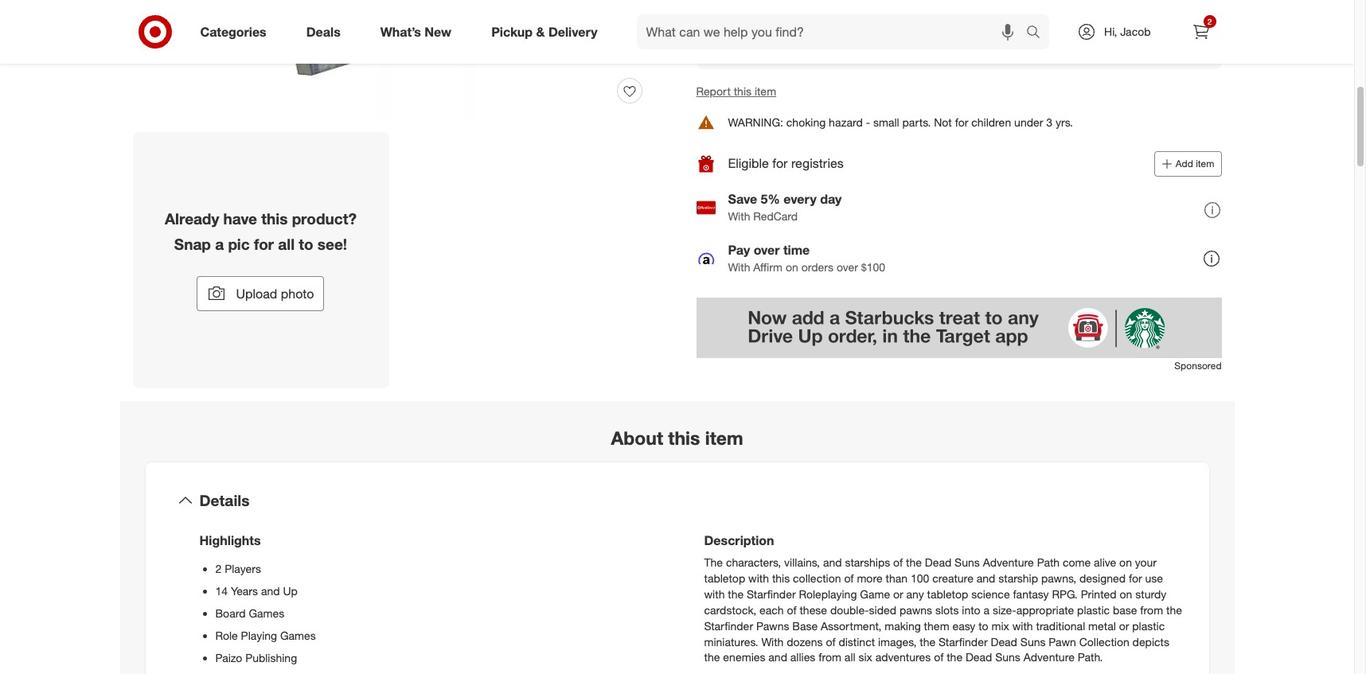 Task type: describe. For each thing, give the bounding box(es) containing it.
collection
[[793, 571, 841, 585]]

and left up
[[261, 584, 280, 598]]

1 horizontal spatial tabletop
[[927, 587, 968, 601]]

affirm
[[753, 261, 783, 274]]

the down them
[[920, 635, 936, 648]]

dozens
[[787, 635, 823, 648]]

children
[[971, 115, 1011, 129]]

allies
[[790, 651, 815, 664]]

photo
[[281, 286, 314, 302]]

delivery
[[548, 24, 598, 39]]

miniatures.
[[704, 635, 758, 648]]

about this item
[[611, 427, 743, 449]]

to inside description the characters, villains, and starships of the dead suns adventure path come alive on your tabletop with this collection of more than 100 creature and starship pawns, designed for use with the starfinder roleplaying game or any tabletop science fantasy rpg. printed on sturdy cardstock, each of these double-sided pawns slots into a size-appropriate plastic base from the starfinder pawns base assortment, making them easy to mix with traditional metal or plastic miniatures. with dozens of distinct images, the starfinder dead suns pawn collection depicts the enemies and allies from all six adventures of the dead suns adventure path.
[[979, 619, 988, 633]]

3
[[1046, 115, 1053, 129]]

jacob
[[1120, 25, 1151, 38]]

slots
[[935, 603, 959, 617]]

sold
[[747, 23, 774, 39]]

orders
[[801, 261, 834, 274]]

appropriate
[[1016, 603, 1074, 617]]

upload photo
[[236, 286, 314, 302]]

not
[[934, 115, 952, 129]]

roleplaying
[[799, 587, 857, 601]]

1 horizontal spatial plastic
[[1132, 619, 1165, 633]]

2 vertical spatial starfinder
[[939, 635, 988, 648]]

1 vertical spatial adventure
[[1024, 651, 1075, 664]]

advertisement region
[[696, 298, 1222, 358]]

into
[[962, 603, 981, 617]]

traditional
[[1036, 619, 1085, 633]]

report this item
[[696, 84, 776, 98]]

dead suns pawn collection ziplock, 1 of 2 image
[[133, 0, 658, 119]]

of up than
[[893, 555, 903, 569]]

1 vertical spatial with
[[704, 587, 725, 601]]

sponsored
[[1174, 360, 1222, 372]]

shipped
[[804, 23, 853, 39]]

0 vertical spatial plastic
[[1077, 603, 1110, 617]]

creature
[[932, 571, 974, 585]]

deals
[[306, 24, 341, 39]]

enemies
[[723, 651, 765, 664]]

games inside 'sold and shipped by noble knight games'
[[819, 41, 856, 55]]

assortment,
[[821, 619, 882, 633]]

time
[[783, 242, 810, 258]]

a inside description the characters, villains, and starships of the dead suns adventure path come alive on your tabletop with this collection of more than 100 creature and starship pawns, designed for use with the starfinder roleplaying game or any tabletop science fantasy rpg. printed on sturdy cardstock, each of these double-sided pawns slots into a size-appropriate plastic base from the starfinder pawns base assortment, making them easy to mix with traditional metal or plastic miniatures. with dozens of distinct images, the starfinder dead suns pawn collection depicts the enemies and allies from all six adventures of the dead suns adventure path.
[[984, 603, 990, 617]]

description the characters, villains, and starships of the dead suns adventure path come alive on your tabletop with this collection of more than 100 creature and starship pawns, designed for use with the starfinder roleplaying game or any tabletop science fantasy rpg. printed on sturdy cardstock, each of these double-sided pawns slots into a size-appropriate plastic base from the starfinder pawns base assortment, making them easy to mix with traditional metal or plastic miniatures. with dozens of distinct images, the starfinder dead suns pawn collection depicts the enemies and allies from all six adventures of the dead suns adventure path.
[[704, 532, 1182, 664]]

of right each
[[787, 603, 797, 617]]

description
[[704, 532, 774, 548]]

new
[[425, 24, 452, 39]]

of left more
[[844, 571, 854, 585]]

add item
[[1176, 158, 1214, 169]]

0 horizontal spatial tabletop
[[704, 571, 745, 585]]

images,
[[878, 635, 917, 648]]

add
[[1176, 158, 1193, 169]]

2 vertical spatial dead
[[966, 651, 992, 664]]

years
[[231, 584, 258, 598]]

0 vertical spatial with
[[748, 571, 769, 585]]

sold and shipped by noble knight games
[[747, 23, 870, 55]]

a inside already have this product? snap a pic for all to see!
[[215, 235, 224, 253]]

pickup & delivery link
[[478, 14, 617, 49]]

base
[[1113, 603, 1137, 617]]

1 vertical spatial over
[[837, 261, 858, 274]]

paizo
[[215, 651, 242, 664]]

under
[[1014, 115, 1043, 129]]

pawns,
[[1041, 571, 1076, 585]]

details
[[199, 491, 250, 509]]

save 5% every day with redcard
[[728, 191, 842, 223]]

1 vertical spatial on
[[1119, 555, 1132, 569]]

distinct
[[839, 635, 875, 648]]

redcard
[[753, 210, 798, 223]]

board games
[[215, 606, 284, 620]]

categories link
[[187, 14, 286, 49]]

1 vertical spatial games
[[249, 606, 284, 620]]

double-
[[830, 603, 869, 617]]

2 for 2 players
[[215, 562, 222, 575]]

fantasy
[[1013, 587, 1049, 601]]

to inside already have this product? snap a pic for all to see!
[[299, 235, 313, 253]]

knight
[[781, 41, 816, 55]]

board
[[215, 606, 246, 620]]

eligible
[[728, 156, 769, 171]]

for right eligible at the right top
[[772, 156, 788, 171]]

0 vertical spatial or
[[893, 587, 903, 601]]

the down 'miniatures.'
[[704, 651, 720, 664]]

pawns
[[756, 619, 789, 633]]

fulfillment region
[[696, 0, 1222, 69]]

use
[[1145, 571, 1163, 585]]

every
[[784, 191, 817, 207]]

14 years and up
[[215, 584, 298, 598]]

six
[[859, 651, 872, 664]]

upload
[[236, 286, 277, 302]]

up
[[283, 584, 298, 598]]

pawns
[[900, 603, 932, 617]]

by
[[856, 23, 870, 39]]

1 vertical spatial starfinder
[[704, 619, 753, 633]]

upload photo button
[[197, 276, 324, 311]]

report
[[696, 84, 731, 98]]

and up the collection
[[823, 555, 842, 569]]

hi,
[[1104, 25, 1117, 38]]

parts.
[[902, 115, 931, 129]]

paizo publishing
[[215, 651, 297, 664]]

what's new
[[380, 24, 452, 39]]

making
[[885, 619, 921, 633]]

easy
[[953, 619, 975, 633]]

collection
[[1079, 635, 1129, 648]]

2 vertical spatial games
[[280, 629, 316, 642]]

the up cardstock,
[[728, 587, 744, 601]]



Task type: vqa. For each thing, say whether or not it's contained in the screenshot.
shipping
no



Task type: locate. For each thing, give the bounding box(es) containing it.
pay
[[728, 242, 750, 258]]

0 vertical spatial 2
[[1207, 17, 1212, 26]]

and up 'science' at the bottom of page
[[977, 571, 995, 585]]

report this item button
[[696, 84, 776, 100]]

item for report this item
[[755, 84, 776, 98]]

already have this product? snap a pic for all to see!
[[165, 210, 357, 253]]

with down save
[[728, 210, 750, 223]]

1 horizontal spatial 2
[[1207, 17, 1212, 26]]

on down time
[[786, 261, 798, 274]]

the down easy
[[947, 651, 963, 664]]

all
[[278, 235, 295, 253], [845, 651, 855, 664]]

dead down easy
[[966, 651, 992, 664]]

tabletop down the
[[704, 571, 745, 585]]

item up warning:
[[755, 84, 776, 98]]

0 vertical spatial all
[[278, 235, 295, 253]]

pickup
[[491, 24, 533, 39]]

save
[[728, 191, 757, 207]]

choking
[[786, 115, 826, 129]]

0 horizontal spatial 2
[[215, 562, 222, 575]]

with down pawns
[[761, 635, 784, 648]]

plastic
[[1077, 603, 1110, 617], [1132, 619, 1165, 633]]

mix
[[992, 619, 1009, 633]]

0 horizontal spatial a
[[215, 235, 224, 253]]

0 horizontal spatial to
[[299, 235, 313, 253]]

0 vertical spatial to
[[299, 235, 313, 253]]

deals link
[[293, 14, 360, 49]]

on inside pay over time with affirm on orders over $100
[[786, 261, 798, 274]]

adventure down pawn
[[1024, 651, 1075, 664]]

suns left pawn
[[1020, 635, 1046, 648]]

role
[[215, 629, 238, 642]]

2 vertical spatial with
[[761, 635, 784, 648]]

the
[[704, 555, 723, 569]]

registries
[[791, 156, 844, 171]]

with inside pay over time with affirm on orders over $100
[[728, 261, 750, 274]]

0 vertical spatial over
[[754, 242, 780, 258]]

1 vertical spatial 2
[[215, 562, 222, 575]]

games up the role playing games
[[249, 606, 284, 620]]

1 vertical spatial dead
[[991, 635, 1017, 648]]

or down 'base'
[[1119, 619, 1129, 633]]

0 horizontal spatial or
[[893, 587, 903, 601]]

a right into
[[984, 603, 990, 617]]

1 horizontal spatial over
[[837, 261, 858, 274]]

1 vertical spatial suns
[[1020, 635, 1046, 648]]

with
[[748, 571, 769, 585], [704, 587, 725, 601], [1012, 619, 1033, 633]]

games
[[819, 41, 856, 55], [249, 606, 284, 620], [280, 629, 316, 642]]

0 horizontal spatial with
[[704, 587, 725, 601]]

of down assortment,
[[826, 635, 836, 648]]

and
[[778, 23, 800, 39], [823, 555, 842, 569], [977, 571, 995, 585], [261, 584, 280, 598], [768, 651, 787, 664]]

2 link
[[1183, 14, 1218, 49]]

1 horizontal spatial with
[[748, 571, 769, 585]]

and inside 'sold and shipped by noble knight games'
[[778, 23, 800, 39]]

have
[[223, 210, 257, 228]]

games down shipped at the right
[[819, 41, 856, 55]]

suns down mix
[[995, 651, 1020, 664]]

for right pic
[[254, 235, 274, 253]]

to left mix
[[979, 619, 988, 633]]

1 vertical spatial tabletop
[[927, 587, 968, 601]]

them
[[924, 619, 949, 633]]

or
[[893, 587, 903, 601], [1119, 619, 1129, 633]]

small
[[873, 115, 899, 129]]

What can we help you find? suggestions appear below search field
[[637, 14, 1030, 49]]

for right not
[[955, 115, 968, 129]]

warning:
[[728, 115, 783, 129]]

suns up the creature on the bottom right of the page
[[955, 555, 980, 569]]

the up 100
[[906, 555, 922, 569]]

2 vertical spatial with
[[1012, 619, 1033, 633]]

0 vertical spatial a
[[215, 235, 224, 253]]

1 horizontal spatial or
[[1119, 619, 1129, 633]]

this right about
[[668, 427, 700, 449]]

from right allies
[[819, 651, 841, 664]]

0 vertical spatial dead
[[925, 555, 952, 569]]

0 horizontal spatial over
[[754, 242, 780, 258]]

item right add
[[1196, 158, 1214, 169]]

0 vertical spatial adventure
[[983, 555, 1034, 569]]

0 horizontal spatial all
[[278, 235, 295, 253]]

to left see!
[[299, 235, 313, 253]]

14
[[215, 584, 228, 598]]

on
[[786, 261, 798, 274], [1119, 555, 1132, 569], [1120, 587, 1132, 601]]

this right report
[[734, 84, 752, 98]]

day
[[820, 191, 842, 207]]

&
[[536, 24, 545, 39]]

designed
[[1080, 571, 1126, 585]]

of
[[893, 555, 903, 569], [844, 571, 854, 585], [787, 603, 797, 617], [826, 635, 836, 648], [934, 651, 944, 664]]

item for about this item
[[705, 427, 743, 449]]

sided
[[869, 603, 896, 617]]

5%
[[761, 191, 780, 207]]

starfinder up each
[[747, 587, 796, 601]]

0 vertical spatial games
[[819, 41, 856, 55]]

or down than
[[893, 587, 903, 601]]

all down 'product?'
[[278, 235, 295, 253]]

starship
[[998, 571, 1038, 585]]

2 vertical spatial on
[[1120, 587, 1132, 601]]

path.
[[1078, 651, 1103, 664]]

of down them
[[934, 651, 944, 664]]

pickup & delivery
[[491, 24, 598, 39]]

noble
[[747, 41, 778, 55]]

with right mix
[[1012, 619, 1033, 633]]

alive
[[1094, 555, 1116, 569]]

product?
[[292, 210, 357, 228]]

1 horizontal spatial a
[[984, 603, 990, 617]]

0 vertical spatial tabletop
[[704, 571, 745, 585]]

for inside already have this product? snap a pic for all to see!
[[254, 235, 274, 253]]

adventure up starship
[[983, 555, 1034, 569]]

already
[[165, 210, 219, 228]]

1 horizontal spatial from
[[1140, 603, 1163, 617]]

2 vertical spatial suns
[[995, 651, 1020, 664]]

2 right jacob
[[1207, 17, 1212, 26]]

2 horizontal spatial with
[[1012, 619, 1033, 633]]

1 horizontal spatial item
[[755, 84, 776, 98]]

your
[[1135, 555, 1157, 569]]

more
[[857, 571, 883, 585]]

villains,
[[784, 555, 820, 569]]

0 vertical spatial suns
[[955, 555, 980, 569]]

0 vertical spatial starfinder
[[747, 587, 796, 601]]

size-
[[993, 603, 1016, 617]]

categories
[[200, 24, 266, 39]]

plastic down printed
[[1077, 603, 1110, 617]]

plastic up depicts
[[1132, 619, 1165, 633]]

about
[[611, 427, 663, 449]]

starfinder
[[747, 587, 796, 601], [704, 619, 753, 633], [939, 635, 988, 648]]

publishing
[[245, 651, 297, 664]]

and up knight
[[778, 23, 800, 39]]

1 vertical spatial plastic
[[1132, 619, 1165, 633]]

this inside already have this product? snap a pic for all to see!
[[261, 210, 288, 228]]

search
[[1019, 25, 1057, 41]]

2 players
[[215, 562, 261, 575]]

all left six
[[845, 651, 855, 664]]

depicts
[[1133, 635, 1169, 648]]

0 vertical spatial item
[[755, 84, 776, 98]]

this inside description the characters, villains, and starships of the dead suns adventure path come alive on your tabletop with this collection of more than 100 creature and starship pawns, designed for use with the starfinder roleplaying game or any tabletop science fantasy rpg. printed on sturdy cardstock, each of these double-sided pawns slots into a size-appropriate plastic base from the starfinder pawns base assortment, making them easy to mix with traditional metal or plastic miniatures. with dozens of distinct images, the starfinder dead suns pawn collection depicts the enemies and allies from all six adventures of the dead suns adventure path.
[[772, 571, 790, 585]]

100
[[911, 571, 929, 585]]

base
[[792, 619, 818, 633]]

0 vertical spatial with
[[728, 210, 750, 223]]

item up 'details' dropdown button
[[705, 427, 743, 449]]

characters,
[[726, 555, 781, 569]]

2 for 2
[[1207, 17, 1212, 26]]

1 vertical spatial to
[[979, 619, 988, 633]]

0 vertical spatial from
[[1140, 603, 1163, 617]]

game
[[860, 587, 890, 601]]

with up cardstock,
[[704, 587, 725, 601]]

dead down mix
[[991, 635, 1017, 648]]

this down 'villains,'
[[772, 571, 790, 585]]

the
[[906, 555, 922, 569], [728, 587, 744, 601], [1166, 603, 1182, 617], [920, 635, 936, 648], [704, 651, 720, 664], [947, 651, 963, 664]]

science
[[971, 587, 1010, 601]]

1 horizontal spatial to
[[979, 619, 988, 633]]

over
[[754, 242, 780, 258], [837, 261, 858, 274]]

with inside save 5% every day with redcard
[[728, 210, 750, 223]]

2 vertical spatial item
[[705, 427, 743, 449]]

for inside description the characters, villains, and starships of the dead suns adventure path come alive on your tabletop with this collection of more than 100 creature and starship pawns, designed for use with the starfinder roleplaying game or any tabletop science fantasy rpg. printed on sturdy cardstock, each of these double-sided pawns slots into a size-appropriate plastic base from the starfinder pawns base assortment, making them easy to mix with traditional metal or plastic miniatures. with dozens of distinct images, the starfinder dead suns pawn collection depicts the enemies and allies from all six adventures of the dead suns adventure path.
[[1129, 571, 1142, 585]]

a left pic
[[215, 235, 224, 253]]

1 vertical spatial with
[[728, 261, 750, 274]]

see!
[[318, 235, 347, 253]]

search button
[[1019, 14, 1057, 53]]

tabletop up 'slots'
[[927, 587, 968, 601]]

tabletop
[[704, 571, 745, 585], [927, 587, 968, 601]]

warning: choking hazard - small parts. not for children under 3 yrs.
[[728, 115, 1073, 129]]

0 horizontal spatial from
[[819, 651, 841, 664]]

starfinder down easy
[[939, 635, 988, 648]]

for
[[955, 115, 968, 129], [772, 156, 788, 171], [254, 235, 274, 253], [1129, 571, 1142, 585]]

1 horizontal spatial all
[[845, 651, 855, 664]]

dead up the creature on the bottom right of the page
[[925, 555, 952, 569]]

2 horizontal spatial item
[[1196, 158, 1214, 169]]

dead
[[925, 555, 952, 569], [991, 635, 1017, 648], [966, 651, 992, 664]]

rpg.
[[1052, 587, 1078, 601]]

and left allies
[[768, 651, 787, 664]]

playing
[[241, 629, 277, 642]]

2 inside 'link'
[[1207, 17, 1212, 26]]

1 vertical spatial a
[[984, 603, 990, 617]]

any
[[906, 587, 924, 601]]

games up publishing
[[280, 629, 316, 642]]

from down "sturdy"
[[1140, 603, 1163, 617]]

0 vertical spatial on
[[786, 261, 798, 274]]

1 vertical spatial from
[[819, 651, 841, 664]]

1 vertical spatial all
[[845, 651, 855, 664]]

each
[[760, 603, 784, 617]]

all inside description the characters, villains, and starships of the dead suns adventure path come alive on your tabletop with this collection of more than 100 creature and starship pawns, designed for use with the starfinder roleplaying game or any tabletop science fantasy rpg. printed on sturdy cardstock, each of these double-sided pawns slots into a size-appropriate plastic base from the starfinder pawns base assortment, making them easy to mix with traditional metal or plastic miniatures. with dozens of distinct images, the starfinder dead suns pawn collection depicts the enemies and allies from all six adventures of the dead suns adventure path.
[[845, 651, 855, 664]]

this right have
[[261, 210, 288, 228]]

2 up 14
[[215, 562, 222, 575]]

what's new link
[[367, 14, 471, 49]]

over left $100
[[837, 261, 858, 274]]

details button
[[158, 475, 1196, 526]]

1 vertical spatial item
[[1196, 158, 1214, 169]]

image gallery element
[[133, 0, 658, 388]]

1 vertical spatial or
[[1119, 619, 1129, 633]]

cardstock,
[[704, 603, 756, 617]]

the down "sturdy"
[[1166, 603, 1182, 617]]

over up affirm
[[754, 242, 780, 258]]

this inside report this item button
[[734, 84, 752, 98]]

starfinder down cardstock,
[[704, 619, 753, 633]]

than
[[886, 571, 908, 585]]

come
[[1063, 555, 1091, 569]]

with inside description the characters, villains, and starships of the dead suns adventure path come alive on your tabletop with this collection of more than 100 creature and starship pawns, designed for use with the starfinder roleplaying game or any tabletop science fantasy rpg. printed on sturdy cardstock, each of these double-sided pawns slots into a size-appropriate plastic base from the starfinder pawns base assortment, making them easy to mix with traditional metal or plastic miniatures. with dozens of distinct images, the starfinder dead suns pawn collection depicts the enemies and allies from all six adventures of the dead suns adventure path.
[[761, 635, 784, 648]]

with down pay
[[728, 261, 750, 274]]

pawn
[[1049, 635, 1076, 648]]

all inside already have this product? snap a pic for all to see!
[[278, 235, 295, 253]]

0 horizontal spatial item
[[705, 427, 743, 449]]

0 horizontal spatial plastic
[[1077, 603, 1110, 617]]

sturdy
[[1135, 587, 1167, 601]]

for left use
[[1129, 571, 1142, 585]]

on left your
[[1119, 555, 1132, 569]]

with down characters,
[[748, 571, 769, 585]]

on up 'base'
[[1120, 587, 1132, 601]]



